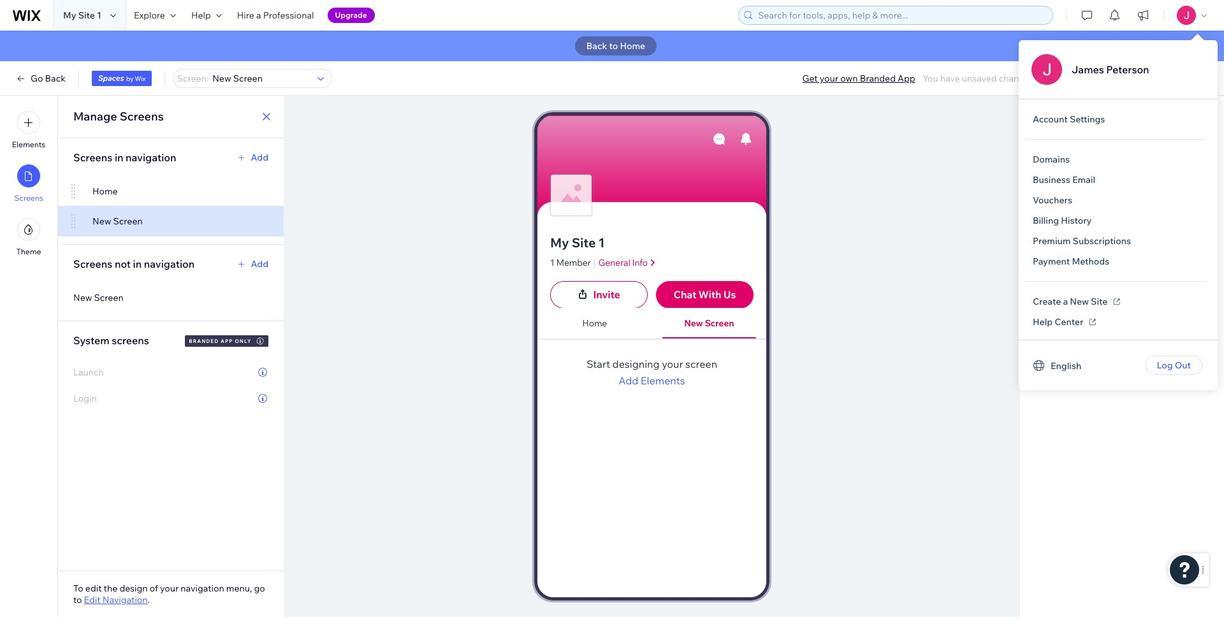 Task type: locate. For each thing, give the bounding box(es) containing it.
new screen up not
[[93, 216, 143, 227]]

info
[[633, 257, 648, 269]]

app left the only
[[221, 338, 233, 345]]

help inside button
[[191, 10, 211, 21]]

app left you
[[898, 73, 916, 84]]

0 horizontal spatial to
[[73, 583, 83, 595]]

0 vertical spatial add
[[251, 152, 269, 163]]

2 vertical spatial navigation
[[181, 583, 224, 595]]

site left explore
[[78, 10, 95, 21]]

0 horizontal spatial elements
[[12, 140, 45, 149]]

navigation left menu,
[[181, 583, 224, 595]]

james peterson
[[1072, 63, 1150, 76]]

0 vertical spatial add button
[[236, 152, 269, 163]]

0 horizontal spatial to
[[73, 595, 82, 606]]

2 vertical spatial a
[[1064, 296, 1069, 308]]

launch
[[73, 367, 104, 378]]

0 vertical spatial help
[[191, 10, 211, 21]]

your up the add elements button
[[662, 358, 684, 371]]

screen
[[113, 216, 143, 227], [94, 292, 124, 304], [705, 318, 735, 329]]

1 horizontal spatial 1
[[551, 257, 555, 269]]

my site 1
[[63, 10, 101, 21]]

the left app
[[1105, 283, 1119, 295]]

screens for screens
[[14, 193, 43, 203]]

select a section
[[1080, 234, 1166, 248]]

your right of
[[160, 583, 179, 595]]

to left see
[[1037, 260, 1047, 272]]

back to home alert
[[0, 31, 1225, 61]]

navigation down manage screens
[[126, 151, 176, 164]]

english
[[1051, 360, 1082, 372]]

a for hire
[[256, 10, 261, 21]]

0 horizontal spatial my
[[63, 10, 76, 21]]

in right them on the right of the page
[[1096, 283, 1103, 295]]

navigation
[[715, 294, 761, 306], [103, 595, 148, 606]]

payment
[[1034, 256, 1071, 267]]

screen down not
[[94, 292, 124, 304]]

1 horizontal spatial home
[[583, 318, 607, 329]]

section
[[1126, 234, 1166, 248]]

get your own branded app
[[803, 73, 916, 84]]

0 vertical spatial my
[[63, 10, 76, 21]]

0 horizontal spatial site
[[78, 10, 95, 21]]

2 vertical spatial 1
[[551, 257, 555, 269]]

1 horizontal spatial edit
[[1082, 260, 1098, 272]]

navigation right not
[[144, 258, 195, 271]]

0 vertical spatial elements
[[12, 140, 45, 149]]

1 horizontal spatial my
[[551, 235, 569, 251]]

1 horizontal spatial in
[[133, 258, 142, 271]]

branded left the only
[[189, 338, 219, 345]]

upgrade button
[[328, 8, 375, 23]]

premium subscriptions link
[[1023, 231, 1142, 251]]

screens in navigation
[[73, 151, 176, 164]]

edit inside 'to see the edit options for your elements, the header and the navigation, select them in the app preview.'
[[1082, 260, 1098, 272]]

0 vertical spatial home
[[620, 40, 646, 52]]

1 vertical spatial elements
[[641, 375, 686, 388]]

to
[[1037, 260, 1047, 272], [73, 583, 83, 595]]

history
[[1062, 215, 1093, 226]]

publish
[[1167, 73, 1198, 84]]

to edit the design of your navigation menu, go to
[[73, 583, 265, 606]]

account
[[1034, 114, 1069, 125]]

1 vertical spatial help
[[1034, 316, 1053, 328]]

the
[[1066, 260, 1080, 272], [1046, 272, 1060, 283], [1111, 272, 1125, 283], [1105, 283, 1119, 295], [104, 583, 118, 595]]

2 horizontal spatial 1
[[599, 235, 605, 251]]

0 vertical spatial branded
[[860, 73, 896, 84]]

2 add button from the top
[[236, 258, 269, 270]]

0 vertical spatial new screen
[[93, 216, 143, 227]]

site for my site 1
[[78, 10, 95, 21]]

1 left member
[[551, 257, 555, 269]]

to inside to edit the design of your navigation menu, go to
[[73, 595, 82, 606]]

your right get on the right top
[[820, 73, 839, 84]]

Search for tools, apps, help & more... field
[[755, 6, 1050, 24]]

select
[[1080, 234, 1115, 248]]

0 horizontal spatial help
[[191, 10, 211, 21]]

0 horizontal spatial home
[[93, 186, 118, 197]]

peterson
[[1107, 63, 1150, 76]]

in down manage screens
[[115, 151, 123, 164]]

1 left explore
[[97, 10, 101, 21]]

0 vertical spatial navigation
[[715, 294, 761, 306]]

new screen down with
[[685, 318, 735, 329]]

1 horizontal spatial to
[[610, 40, 618, 52]]

center
[[1055, 316, 1084, 328]]

1 horizontal spatial elements
[[641, 375, 686, 388]]

new screen for header
[[685, 318, 735, 329]]

hire a professional link
[[230, 0, 322, 31]]

elements up screens "button" on the left top of the page
[[12, 140, 45, 149]]

1 horizontal spatial back
[[587, 40, 608, 52]]

see
[[1049, 260, 1064, 272]]

invite
[[594, 289, 621, 301]]

a right select
[[1117, 234, 1123, 248]]

account settings link
[[1023, 109, 1116, 130]]

help down create
[[1034, 316, 1053, 328]]

0 horizontal spatial branded
[[189, 338, 219, 345]]

screen up not
[[113, 216, 143, 227]]

2 horizontal spatial home
[[620, 40, 646, 52]]

edit inside to edit the design of your navigation menu, go to
[[85, 583, 102, 595]]

you have unsaved changes
[[924, 73, 1035, 84]]

1 vertical spatial 1
[[599, 235, 605, 251]]

a for create
[[1064, 296, 1069, 308]]

2 horizontal spatial in
[[1096, 283, 1103, 295]]

elements down designing
[[641, 375, 686, 388]]

1 vertical spatial back
[[45, 73, 66, 84]]

domains
[[1034, 154, 1071, 165]]

screens up theme "button"
[[14, 193, 43, 203]]

2 vertical spatial in
[[1096, 283, 1103, 295]]

1 up general
[[599, 235, 605, 251]]

home
[[620, 40, 646, 52], [93, 186, 118, 197], [583, 318, 607, 329]]

your inside 'to see the edit options for your elements, the header and the navigation, select them in the app preview.'
[[1147, 260, 1166, 272]]

elements
[[12, 140, 45, 149], [641, 375, 686, 388]]

menu
[[0, 103, 57, 264]]

back to home button
[[575, 36, 657, 56]]

go
[[31, 73, 43, 84]]

menu,
[[226, 583, 252, 595]]

help
[[191, 10, 211, 21], [1034, 316, 1053, 328]]

with
[[699, 289, 722, 301]]

0 vertical spatial to
[[610, 40, 618, 52]]

save
[[1137, 73, 1157, 84]]

general
[[599, 257, 631, 269]]

1
[[97, 10, 101, 21], [599, 235, 605, 251], [551, 257, 555, 269]]

0 vertical spatial 1
[[97, 10, 101, 21]]

1 vertical spatial site
[[572, 235, 596, 251]]

1 vertical spatial add
[[251, 258, 269, 270]]

1 vertical spatial navigation
[[103, 595, 148, 606]]

0 horizontal spatial 1
[[97, 10, 101, 21]]

0 vertical spatial a
[[256, 10, 261, 21]]

navigation right the chat on the top right
[[715, 294, 761, 306]]

to inside to edit the design of your navigation menu, go to
[[73, 583, 83, 595]]

new screen for home
[[93, 216, 143, 227]]

site up member
[[572, 235, 596, 251]]

manage
[[73, 109, 117, 124]]

2 vertical spatial screen
[[705, 318, 735, 329]]

login
[[73, 393, 97, 404]]

only
[[235, 338, 252, 345]]

billing history
[[1034, 215, 1093, 226]]

new up system at left bottom
[[73, 292, 92, 304]]

my
[[63, 10, 76, 21], [551, 235, 569, 251]]

preview
[[1073, 73, 1106, 84]]

2 horizontal spatial a
[[1117, 234, 1123, 248]]

own
[[841, 73, 858, 84]]

branded right own
[[860, 73, 896, 84]]

screen:
[[177, 73, 209, 84]]

0 vertical spatial app
[[898, 73, 916, 84]]

back inside button
[[587, 40, 608, 52]]

0 horizontal spatial in
[[115, 151, 123, 164]]

screen for header
[[705, 318, 735, 329]]

site for my site 1 1 member | general info
[[572, 235, 596, 251]]

0 horizontal spatial navigation
[[103, 595, 148, 606]]

in inside 'to see the edit options for your elements, the header and the navigation, select them in the app preview.'
[[1096, 283, 1103, 295]]

0 vertical spatial back
[[587, 40, 608, 52]]

0 vertical spatial site
[[78, 10, 95, 21]]

screen down with
[[705, 318, 735, 329]]

your right for
[[1147, 260, 1166, 272]]

screens not in navigation
[[73, 258, 195, 271]]

0 vertical spatial in
[[115, 151, 123, 164]]

log
[[1158, 360, 1174, 371]]

new screen
[[93, 216, 143, 227], [73, 292, 124, 304], [685, 318, 735, 329]]

0 vertical spatial edit
[[1082, 260, 1098, 272]]

2 vertical spatial new screen
[[685, 318, 735, 329]]

0 horizontal spatial edit
[[85, 583, 102, 595]]

navigation
[[126, 151, 176, 164], [144, 258, 195, 271], [181, 583, 224, 595]]

1 for my site 1
[[97, 10, 101, 21]]

1 horizontal spatial to
[[1037, 260, 1047, 272]]

screens
[[120, 109, 164, 124], [73, 151, 112, 164], [14, 193, 43, 203], [73, 258, 112, 271]]

site down them on the right of the page
[[1092, 296, 1108, 308]]

methods
[[1073, 256, 1110, 267]]

1 horizontal spatial site
[[572, 235, 596, 251]]

the right see
[[1066, 260, 1080, 272]]

the down payment on the top of the page
[[1046, 272, 1060, 283]]

to inside 'to see the edit options for your elements, the header and the navigation, select them in the app preview.'
[[1037, 260, 1047, 272]]

screens left not
[[73, 258, 112, 271]]

theme
[[16, 247, 41, 256]]

2 vertical spatial add
[[619, 375, 639, 388]]

back
[[587, 40, 608, 52], [45, 73, 66, 84]]

1 vertical spatial to
[[73, 595, 82, 606]]

1 vertical spatial a
[[1117, 234, 1123, 248]]

create a new site link
[[1023, 292, 1130, 312]]

to
[[610, 40, 618, 52], [73, 595, 82, 606]]

new screen down not
[[73, 292, 124, 304]]

a right create
[[1064, 296, 1069, 308]]

explore
[[134, 10, 165, 21]]

1 member button
[[551, 256, 591, 269]]

subscriptions
[[1074, 235, 1132, 247]]

in right not
[[133, 258, 142, 271]]

1 vertical spatial to
[[73, 583, 83, 595]]

1 vertical spatial edit
[[85, 583, 102, 595]]

screens for screens not in navigation
[[73, 258, 112, 271]]

a right hire
[[256, 10, 261, 21]]

1 vertical spatial navigation
[[144, 258, 195, 271]]

2 vertical spatial site
[[1092, 296, 1108, 308]]

1 add button from the top
[[236, 152, 269, 163]]

1 horizontal spatial help
[[1034, 316, 1053, 328]]

None field
[[209, 70, 314, 87]]

1 horizontal spatial navigation
[[715, 294, 761, 306]]

elements inside start designing your screen add elements
[[641, 375, 686, 388]]

2 horizontal spatial site
[[1092, 296, 1108, 308]]

your
[[820, 73, 839, 84], [1147, 260, 1166, 272], [662, 358, 684, 371], [160, 583, 179, 595]]

0 vertical spatial to
[[1037, 260, 1047, 272]]

vouchers
[[1034, 195, 1073, 206]]

have
[[941, 73, 961, 84]]

0 horizontal spatial app
[[221, 338, 233, 345]]

screens down manage
[[73, 151, 112, 164]]

get
[[803, 73, 818, 84]]

1 vertical spatial add button
[[236, 258, 269, 270]]

the right edit
[[104, 583, 118, 595]]

|
[[594, 256, 596, 269]]

1 vertical spatial my
[[551, 235, 569, 251]]

to left edit
[[73, 583, 83, 595]]

a
[[256, 10, 261, 21], [1117, 234, 1123, 248], [1064, 296, 1069, 308]]

add for screens not in navigation
[[251, 258, 269, 270]]

screens button
[[14, 165, 43, 203]]

screens up screens in navigation
[[120, 109, 164, 124]]

english link
[[1023, 356, 1092, 375]]

my inside my site 1 1 member | general info
[[551, 235, 569, 251]]

add button for screens in navigation
[[236, 152, 269, 163]]

help left hire
[[191, 10, 211, 21]]

2 vertical spatial home
[[583, 318, 607, 329]]

not
[[115, 258, 131, 271]]

0 vertical spatial screen
[[113, 216, 143, 227]]

1 vertical spatial app
[[221, 338, 233, 345]]

0 horizontal spatial a
[[256, 10, 261, 21]]

navigation left of
[[103, 595, 148, 606]]

site inside my site 1 1 member | general info
[[572, 235, 596, 251]]

my site 1 1 member | general info
[[551, 235, 648, 269]]

1 horizontal spatial a
[[1064, 296, 1069, 308]]

your inside to edit the design of your navigation menu, go to
[[160, 583, 179, 595]]



Task type: vqa. For each thing, say whether or not it's contained in the screenshot.
tab list
no



Task type: describe. For each thing, give the bounding box(es) containing it.
&
[[1159, 73, 1165, 84]]

edit navigation .
[[84, 595, 150, 606]]

screen for home
[[113, 216, 143, 227]]

james
[[1072, 63, 1105, 76]]

upgrade
[[335, 10, 367, 20]]

start
[[587, 358, 611, 371]]

save & publish
[[1137, 73, 1198, 84]]

chat
[[674, 289, 697, 301]]

hire
[[237, 10, 254, 21]]

new down them on the right of the page
[[1071, 296, 1090, 308]]

design
[[120, 583, 148, 595]]

help center link
[[1023, 312, 1106, 332]]

0 vertical spatial navigation
[[126, 151, 176, 164]]

manage screens
[[73, 109, 164, 124]]

new down the chat on the top right
[[685, 318, 703, 329]]

save & publish button
[[1125, 69, 1210, 88]]

to for to see the edit options for your elements, the header and the navigation, select them in the app preview.
[[1037, 260, 1047, 272]]

screens for screens in navigation
[[73, 151, 112, 164]]

help center
[[1034, 316, 1084, 328]]

screen
[[686, 358, 718, 371]]

professional
[[263, 10, 314, 21]]

preview button
[[1061, 69, 1117, 88]]

the right "and"
[[1111, 272, 1125, 283]]

help button
[[184, 0, 230, 31]]

edit
[[84, 595, 101, 606]]

business email
[[1034, 174, 1096, 186]]

your inside start designing your screen add elements
[[662, 358, 684, 371]]

help for help
[[191, 10, 211, 21]]

1 vertical spatial home
[[93, 186, 118, 197]]

business email link
[[1023, 170, 1106, 190]]

system
[[73, 334, 109, 347]]

add button for screens not in navigation
[[236, 258, 269, 270]]

to for to edit the design of your navigation menu, go to
[[73, 583, 83, 595]]

preview.
[[1139, 283, 1174, 295]]

system screens
[[73, 334, 149, 347]]

my for my site 1
[[63, 10, 76, 21]]

1 horizontal spatial app
[[898, 73, 916, 84]]

you
[[924, 73, 939, 84]]

1 vertical spatial screen
[[94, 292, 124, 304]]

chat with us
[[674, 289, 737, 301]]

us
[[724, 289, 737, 301]]

invite button
[[551, 281, 648, 309]]

hire a professional
[[237, 10, 314, 21]]

add inside start designing your screen add elements
[[619, 375, 639, 388]]

create
[[1034, 296, 1062, 308]]

my for my site 1 1 member | general info
[[551, 235, 569, 251]]

to see the edit options for your elements, the header and the navigation, select them in the app preview.
[[1037, 260, 1209, 295]]

my site 1 button
[[551, 234, 754, 252]]

of
[[150, 583, 158, 595]]

theme button
[[16, 218, 41, 256]]

add elements button
[[619, 373, 686, 389]]

select
[[1175, 272, 1200, 283]]

settings
[[1071, 114, 1106, 125]]

payment methods
[[1034, 256, 1110, 267]]

help for help center
[[1034, 316, 1053, 328]]

them
[[1072, 283, 1094, 295]]

chat with us button
[[656, 281, 754, 309]]

to inside button
[[610, 40, 618, 52]]

.
[[148, 595, 150, 606]]

account settings
[[1034, 114, 1106, 125]]

add for screens in navigation
[[251, 152, 269, 163]]

elements button
[[12, 111, 45, 149]]

menu containing elements
[[0, 103, 57, 264]]

1 horizontal spatial branded
[[860, 73, 896, 84]]

and
[[1093, 272, 1109, 283]]

premium subscriptions
[[1034, 235, 1132, 247]]

1 for my site 1 1 member | general info
[[599, 235, 605, 251]]

back to home
[[587, 40, 646, 52]]

0 horizontal spatial back
[[45, 73, 66, 84]]

the inside to edit the design of your navigation menu, go to
[[104, 583, 118, 595]]

create a new site
[[1034, 296, 1108, 308]]

a for select
[[1117, 234, 1123, 248]]

start designing your screen add elements
[[587, 358, 718, 388]]

options
[[1100, 260, 1131, 272]]

navigation,
[[1127, 272, 1173, 283]]

branded app only
[[189, 338, 252, 345]]

out
[[1176, 360, 1192, 371]]

header
[[1062, 272, 1091, 283]]

home inside button
[[620, 40, 646, 52]]

go
[[254, 583, 265, 595]]

screens
[[112, 334, 149, 347]]

domains link
[[1023, 149, 1081, 170]]

elements,
[[1168, 260, 1209, 272]]

app
[[1121, 283, 1137, 295]]

1 vertical spatial branded
[[189, 338, 219, 345]]

premium
[[1034, 235, 1072, 247]]

email
[[1073, 174, 1096, 186]]

member
[[557, 257, 591, 269]]

log out link
[[1146, 356, 1203, 375]]

1 vertical spatial new screen
[[73, 292, 124, 304]]

navigation inside to edit the design of your navigation menu, go to
[[181, 583, 224, 595]]

get your own branded app button
[[803, 73, 916, 84]]

unsaved
[[963, 73, 998, 84]]

billing
[[1034, 215, 1060, 226]]

payment methods link
[[1023, 251, 1120, 272]]

go back button
[[15, 73, 66, 84]]

new up 'screens not in navigation'
[[93, 216, 111, 227]]

1 vertical spatial in
[[133, 258, 142, 271]]



